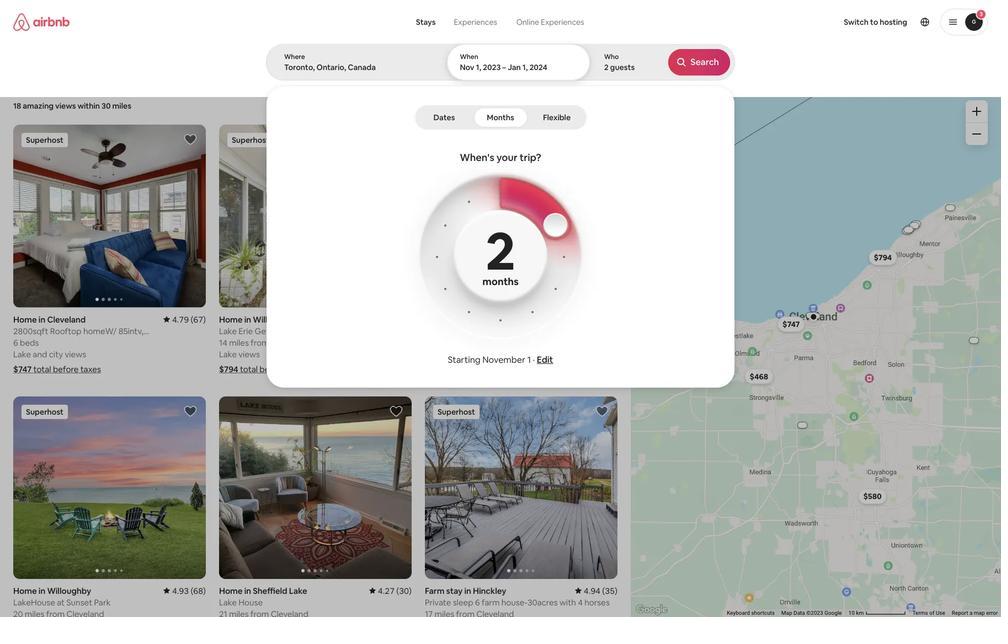 Task type: vqa. For each thing, say whether or not it's contained in the screenshot.
Online Experiences
yes



Task type: describe. For each thing, give the bounding box(es) containing it.
4.93
[[172, 586, 189, 597]]

14
[[219, 338, 227, 348]]

30acres
[[528, 598, 558, 608]]

keyboard shortcuts
[[727, 611, 775, 617]]

online
[[517, 17, 539, 27]]

6 inside 6 beds lake and city views $747 total before taxes
[[13, 338, 18, 348]]

total before taxes button
[[425, 364, 514, 375]]

months button
[[474, 108, 527, 128]]

–
[[503, 62, 506, 72]]

what can we help you find? tab list
[[407, 11, 507, 33]]

before inside 6 beds lake and city views $747 total before taxes
[[53, 364, 79, 375]]

willowick
[[253, 314, 291, 325]]

10 km button
[[845, 610, 909, 618]]

views down the who
[[588, 71, 606, 79]]

(67)
[[191, 314, 206, 325]]

lake down the room
[[425, 326, 443, 336]]

4.94
[[584, 586, 601, 597]]

terms of use
[[913, 611, 945, 617]]

farms
[[678, 71, 697, 79]]

keyboard shortcuts button
[[727, 610, 775, 618]]

city
[[49, 349, 63, 360]]

add to wishlist: farm stay in hinckley image
[[596, 405, 609, 418]]

sheffield
[[253, 586, 287, 597]]

3
[[980, 10, 983, 18]]

stay
[[446, 586, 463, 597]]

cleveland inside room in berea lake sanctuary 13 miles from cleveland lake and garden views total before taxes
[[477, 338, 514, 348]]

vineyards
[[624, 71, 655, 79]]

room
[[425, 314, 448, 325]]

4.93 out of 5 average rating,  68 reviews image
[[163, 586, 206, 597]]

total for room in berea lake sanctuary 13 miles from cleveland lake and garden views total before taxes
[[446, 364, 464, 375]]

lake left 'house'
[[219, 598, 237, 608]]

keyboard
[[727, 611, 750, 617]]

hinckley
[[473, 586, 506, 597]]

and inside room in berea lake sanctuary 13 miles from cleveland lake and garden views total before taxes
[[445, 349, 459, 360]]

10
[[849, 611, 855, 617]]

$747 inside button
[[783, 319, 800, 329]]

amazing for amazing views
[[559, 71, 587, 79]]

switch
[[844, 17, 869, 27]]

lake down 14
[[219, 349, 237, 360]]

in for willoughby
[[39, 586, 45, 597]]

house
[[239, 598, 263, 608]]

pools
[[330, 71, 347, 79]]

taxes for home in willowick lake erie getaway 14 miles from cleveland lake views $794 total before taxes
[[287, 364, 308, 375]]

google image
[[634, 603, 670, 618]]

$747 button
[[778, 317, 805, 332]]

lake inside 6 beds lake and city views $747 total before taxes
[[13, 349, 31, 360]]

views inside 6 beds lake and city views $747 total before taxes
[[65, 349, 86, 360]]

at
[[57, 598, 65, 608]]

home for home in willowick lake erie getaway 14 miles from cleveland lake views $794 total before taxes
[[219, 314, 243, 325]]

2 inside who 2 guests
[[604, 62, 609, 72]]

getaway
[[255, 326, 289, 336]]

group for home in willowick
[[219, 125, 412, 308]]

$468
[[750, 372, 768, 381]]

room in berea lake sanctuary 13 miles from cleveland lake and garden views total before taxes
[[425, 314, 514, 375]]

km
[[856, 611, 864, 617]]

guests
[[610, 62, 635, 72]]

new
[[422, 71, 436, 79]]

before for home in willowick lake erie getaway 14 miles from cleveland lake views $794 total before taxes
[[260, 364, 285, 375]]

zoom in image
[[973, 107, 982, 116]]

report a map error link
[[952, 611, 998, 617]]

18 amazing views within 30 miles
[[13, 101, 131, 111]]

amazing views
[[559, 71, 606, 79]]

data
[[794, 611, 805, 617]]

lake down 13
[[425, 349, 443, 360]]

add to wishlist: home in willoughby image
[[184, 405, 197, 418]]

experiences inside button
[[454, 17, 497, 27]]

cabins
[[516, 71, 537, 79]]

(132)
[[598, 314, 618, 325]]

of
[[930, 611, 935, 617]]

home for home in cleveland
[[13, 314, 37, 325]]

sanctuary
[[445, 326, 483, 336]]

group for home in willoughby
[[13, 397, 206, 580]]

design
[[726, 71, 747, 79]]

countryside
[[245, 71, 284, 79]]

hosting
[[880, 17, 908, 27]]

$747 inside 6 beds lake and city views $747 total before taxes
[[13, 364, 32, 375]]

6 beds lake and city views $747 total before taxes
[[13, 338, 101, 375]]

profile element
[[604, 0, 988, 44]]

$580 button
[[858, 489, 887, 504]]

4.27 out of 5 average rating,  30 reviews image
[[369, 586, 412, 597]]

berea
[[458, 314, 481, 325]]

your
[[497, 151, 518, 164]]

switch to hosting
[[844, 17, 908, 27]]

$794 inside home in willowick lake erie getaway 14 miles from cleveland lake views $794 total before taxes
[[219, 364, 238, 375]]

terms
[[913, 611, 928, 617]]

with
[[560, 598, 576, 608]]

a
[[970, 611, 973, 617]]

private
[[425, 598, 451, 608]]

add to wishlist: home in cleveland image
[[184, 133, 197, 146]]

0 horizontal spatial cleveland
[[47, 314, 86, 325]]

1 1, from the left
[[476, 62, 481, 72]]

before for room in berea lake sanctuary 13 miles from cleveland lake and garden views total before taxes
[[466, 364, 492, 375]]

home for home in willoughby lakehouse at sunset park
[[13, 586, 37, 597]]

total for home in willowick lake erie getaway 14 miles from cleveland lake views $794 total before taxes
[[240, 364, 258, 375]]

terms of use link
[[913, 611, 945, 617]]

when
[[460, 52, 479, 61]]

2 experiences from the left
[[541, 17, 584, 27]]

amazing pools
[[301, 71, 347, 79]]

miles inside room in berea lake sanctuary 13 miles from cleveland lake and garden views total before taxes
[[435, 338, 455, 348]]

4.79 out of 5 average rating,  67 reviews image
[[163, 314, 206, 325]]

4.27
[[378, 586, 395, 597]]

4.94 out of 5 average rating,  35 reviews image
[[575, 586, 618, 597]]

group containing amazing views
[[0, 44, 799, 87]]

views inside room in berea lake sanctuary 13 miles from cleveland lake and garden views total before taxes
[[490, 349, 511, 360]]

4.79
[[172, 314, 189, 325]]

nov
[[460, 62, 474, 72]]

tab list inside stays 'tab panel'
[[417, 105, 584, 130]]

in for willowick
[[244, 314, 251, 325]]

map data ©2023 google
[[782, 611, 842, 617]]

sleep
[[453, 598, 473, 608]]

switch to hosting link
[[838, 10, 914, 34]]

from inside home in willowick lake erie getaway 14 miles from cleveland lake views $794 total before taxes
[[251, 338, 269, 348]]

lakehouse
[[13, 598, 55, 608]]

lakefront
[[365, 71, 396, 79]]

amazing
[[23, 101, 54, 111]]

$794 inside button
[[874, 253, 892, 263]]



Task type: locate. For each thing, give the bounding box(es) containing it.
1 vertical spatial 2
[[486, 216, 516, 285]]

2 horizontal spatial before
[[466, 364, 492, 375]]

experiences right the online in the top right of the page
[[541, 17, 584, 27]]

1,
[[476, 62, 481, 72], [523, 62, 528, 72]]

10 km
[[849, 611, 865, 617]]

1 horizontal spatial 6
[[475, 598, 480, 608]]

0 horizontal spatial total
[[33, 364, 51, 375]]

and down beds
[[33, 349, 47, 360]]

4
[[578, 598, 583, 608]]

2 total from the left
[[240, 364, 258, 375]]

error
[[986, 611, 998, 617]]

1 miles from the left
[[229, 338, 249, 348]]

2 1, from the left
[[523, 62, 528, 72]]

4.84 out of 5 average rating,  132 reviews image
[[570, 314, 618, 325]]

1 horizontal spatial $747
[[783, 319, 800, 329]]

in inside home in sheffield lake lake house
[[244, 586, 251, 597]]

lake right sheffield
[[289, 586, 307, 597]]

tab list
[[417, 105, 584, 130]]

house-
[[502, 598, 528, 608]]

in up 'house'
[[244, 586, 251, 597]]

1 taxes from the left
[[80, 364, 101, 375]]

4.84
[[579, 314, 596, 325]]

home in willowick lake erie getaway 14 miles from cleveland lake views $794 total before taxes
[[219, 314, 309, 375]]

2 before from the left
[[260, 364, 285, 375]]

before inside home in willowick lake erie getaway 14 miles from cleveland lake views $794 total before taxes
[[260, 364, 285, 375]]

play
[[471, 71, 484, 79]]

in up erie
[[244, 314, 251, 325]]

and inside 6 beds lake and city views $747 total before taxes
[[33, 349, 47, 360]]

dates
[[434, 113, 455, 123]]

0 horizontal spatial before
[[53, 364, 79, 375]]

cleveland up city on the left bottom of page
[[47, 314, 86, 325]]

0 horizontal spatial $794
[[219, 364, 238, 375]]

1 horizontal spatial before
[[260, 364, 285, 375]]

6 left farm
[[475, 598, 480, 608]]

total down garden in the bottom left of the page
[[446, 364, 464, 375]]

2023
[[483, 62, 501, 72]]

views right city on the left bottom of page
[[65, 349, 86, 360]]

flexible
[[543, 113, 571, 123]]

1 vertical spatial $747
[[13, 364, 32, 375]]

experiences up when
[[454, 17, 497, 27]]

zoom out image
[[973, 130, 982, 139]]

3 total from the left
[[446, 364, 464, 375]]

home up lakehouse
[[13, 586, 37, 597]]

13
[[425, 338, 433, 348]]

total down erie
[[240, 364, 258, 375]]

in up lakehouse
[[39, 586, 45, 597]]

1 horizontal spatial cleveland
[[271, 338, 309, 348]]

home inside home in willoughby lakehouse at sunset park
[[13, 586, 37, 597]]

home up beds
[[13, 314, 37, 325]]

1 from from the left
[[251, 338, 269, 348]]

miles inside home in willowick lake erie getaway 14 miles from cleveland lake views $794 total before taxes
[[229, 338, 249, 348]]

google
[[825, 611, 842, 617]]

taxes for room in berea lake sanctuary 13 miles from cleveland lake and garden views total before taxes
[[494, 364, 514, 375]]

home for home in sheffield lake lake house
[[219, 586, 243, 597]]

4.27 (30)
[[378, 586, 412, 597]]

to
[[871, 17, 878, 27]]

horses
[[585, 598, 610, 608]]

home up erie
[[219, 314, 243, 325]]

2024
[[530, 62, 548, 72]]

shortcuts
[[751, 611, 775, 617]]

when's your trip?
[[460, 151, 541, 164]]

0 vertical spatial 6
[[13, 338, 18, 348]]

from down 'getaway'
[[251, 338, 269, 348]]

cleveland
[[47, 314, 86, 325], [271, 338, 309, 348], [477, 338, 514, 348]]

dates button
[[417, 108, 472, 128]]

from
[[251, 338, 269, 348], [456, 338, 475, 348]]

(68)
[[191, 586, 206, 597]]

willoughby
[[47, 586, 91, 597]]

1 horizontal spatial from
[[456, 338, 475, 348]]

use
[[936, 611, 945, 617]]

taxes inside room in berea lake sanctuary 13 miles from cleveland lake and garden views total before taxes
[[494, 364, 514, 375]]

0 vertical spatial 2
[[604, 62, 609, 72]]

cleveland inside home in willowick lake erie getaway 14 miles from cleveland lake views $794 total before taxes
[[271, 338, 309, 348]]

6 left beds
[[13, 338, 18, 348]]

views inside home in willowick lake erie getaway 14 miles from cleveland lake views $794 total before taxes
[[239, 349, 260, 360]]

tab list containing dates
[[417, 105, 584, 130]]

from down sanctuary
[[456, 338, 475, 348]]

within 30 miles
[[78, 101, 131, 111]]

Where field
[[284, 62, 429, 72]]

$794
[[874, 253, 892, 263], [219, 364, 238, 375]]

starting november 1 · edit
[[448, 354, 553, 366]]

total inside home in willowick lake erie getaway 14 miles from cleveland lake views $794 total before taxes
[[240, 364, 258, 375]]

miles
[[229, 338, 249, 348], [435, 338, 455, 348]]

1 vertical spatial 6
[[475, 598, 480, 608]]

2 horizontal spatial cleveland
[[477, 338, 514, 348]]

before down garden in the bottom left of the page
[[466, 364, 492, 375]]

(35)
[[602, 586, 618, 597]]

views down erie
[[239, 349, 260, 360]]

sunset
[[66, 598, 92, 608]]

google map
showing 65 stays. region
[[631, 87, 1001, 618]]

add to wishlist: home in sheffield lake image
[[390, 405, 403, 418]]

group for home in cleveland
[[13, 125, 206, 308]]

1 vertical spatial $794
[[219, 364, 238, 375]]

stays
[[416, 17, 436, 27]]

1 and from the left
[[33, 349, 47, 360]]

0 horizontal spatial from
[[251, 338, 269, 348]]

in inside farm stay in hinckley private sleep 6 farm house-30acres with 4 horses
[[464, 586, 471, 597]]

3 taxes from the left
[[494, 364, 514, 375]]

group for farm stay in hinckley
[[425, 397, 618, 580]]

jan
[[508, 62, 521, 72]]

display total before taxes switch
[[959, 59, 979, 72]]

cleveland up starting november 1 · edit at bottom
[[477, 338, 514, 348]]

cleveland down 'getaway'
[[271, 338, 309, 348]]

1 experiences from the left
[[454, 17, 497, 27]]

6 inside farm stay in hinckley private sleep 6 farm house-30acres with 4 horses
[[475, 598, 480, 608]]

group for home in sheffield lake
[[219, 397, 412, 580]]

0 vertical spatial $794
[[874, 253, 892, 263]]

©2023
[[807, 611, 823, 617]]

group for room in berea
[[425, 125, 618, 308]]

1 horizontal spatial experiences
[[541, 17, 584, 27]]

$468 button
[[745, 369, 773, 384]]

1 horizontal spatial 2
[[604, 62, 609, 72]]

0 horizontal spatial $747
[[13, 364, 32, 375]]

4.94 (35)
[[584, 586, 618, 597]]

1, right the nov
[[476, 62, 481, 72]]

in inside home in willowick lake erie getaway 14 miles from cleveland lake views $794 total before taxes
[[244, 314, 251, 325]]

garden
[[461, 349, 488, 360]]

(30)
[[397, 586, 412, 597]]

before down city on the left bottom of page
[[53, 364, 79, 375]]

0 horizontal spatial miles
[[229, 338, 249, 348]]

2 and from the left
[[445, 349, 459, 360]]

before down 'getaway'
[[260, 364, 285, 375]]

lake
[[219, 326, 237, 336], [425, 326, 443, 336], [13, 349, 31, 360], [219, 349, 237, 360], [425, 349, 443, 360], [289, 586, 307, 597], [219, 598, 237, 608]]

4.84 (132)
[[579, 314, 618, 325]]

1 total from the left
[[33, 364, 51, 375]]

report
[[952, 611, 968, 617]]

miles right 13
[[435, 338, 455, 348]]

1 horizontal spatial taxes
[[287, 364, 308, 375]]

in up beds
[[39, 314, 45, 325]]

lake up 14
[[219, 326, 237, 336]]

in up sanctuary
[[450, 314, 456, 325]]

home inside home in sheffield lake lake house
[[219, 586, 243, 597]]

·
[[533, 354, 535, 366]]

none search field containing 2
[[266, 0, 735, 388]]

in up sleep at the left bottom
[[464, 586, 471, 597]]

views right garden in the bottom left of the page
[[490, 349, 511, 360]]

6
[[13, 338, 18, 348], [475, 598, 480, 608]]

3 before from the left
[[466, 364, 492, 375]]

starting
[[448, 354, 481, 366]]

taxes inside home in willowick lake erie getaway 14 miles from cleveland lake views $794 total before taxes
[[287, 364, 308, 375]]

home in sheffield lake lake house
[[219, 586, 307, 608]]

in for sheffield
[[244, 586, 251, 597]]

3 button
[[941, 9, 988, 35]]

home up 'house'
[[219, 586, 243, 597]]

0 horizontal spatial experiences
[[454, 17, 497, 27]]

1 horizontal spatial amazing
[[559, 71, 587, 79]]

amazing right 2024
[[559, 71, 587, 79]]

home in cleveland
[[13, 314, 86, 325]]

group
[[0, 44, 799, 87], [13, 125, 206, 308], [219, 125, 412, 308], [425, 125, 618, 308], [13, 397, 206, 580], [219, 397, 412, 580], [425, 397, 618, 580]]

1 horizontal spatial and
[[445, 349, 459, 360]]

farm
[[425, 586, 445, 597]]

$580
[[863, 492, 882, 502]]

home
[[13, 314, 37, 325], [219, 314, 243, 325], [13, 586, 37, 597], [219, 586, 243, 597]]

0 horizontal spatial and
[[33, 349, 47, 360]]

1 horizontal spatial $794
[[874, 253, 892, 263]]

online experiences
[[517, 17, 584, 27]]

total inside 6 beds lake and city views $747 total before taxes
[[33, 364, 51, 375]]

total down city on the left bottom of page
[[33, 364, 51, 375]]

lake down beds
[[13, 349, 31, 360]]

miles down erie
[[229, 338, 249, 348]]

when nov 1, 2023 – jan 1, 2024
[[460, 52, 548, 72]]

in inside room in berea lake sanctuary 13 miles from cleveland lake and garden views total before taxes
[[450, 314, 456, 325]]

where
[[284, 52, 305, 61]]

2 horizontal spatial taxes
[[494, 364, 514, 375]]

taxes inside 6 beds lake and city views $747 total before taxes
[[80, 364, 101, 375]]

in for cleveland
[[39, 314, 45, 325]]

edit button
[[537, 354, 553, 366]]

0 horizontal spatial 1,
[[476, 62, 481, 72]]

november
[[483, 354, 526, 366]]

1 horizontal spatial 1,
[[523, 62, 528, 72]]

and
[[33, 349, 47, 360], [445, 349, 459, 360]]

months
[[483, 275, 519, 288]]

edit
[[537, 354, 553, 366]]

amazing
[[559, 71, 587, 79], [301, 71, 329, 79]]

total inside room in berea lake sanctuary 13 miles from cleveland lake and garden views total before taxes
[[446, 364, 464, 375]]

from inside room in berea lake sanctuary 13 miles from cleveland lake and garden views total before taxes
[[456, 338, 475, 348]]

beds
[[20, 338, 39, 348]]

in for berea
[[450, 314, 456, 325]]

amazing left pools in the top of the page
[[301, 71, 329, 79]]

18
[[13, 101, 21, 111]]

months
[[487, 113, 514, 123]]

0 vertical spatial $747
[[783, 319, 800, 329]]

1 horizontal spatial total
[[240, 364, 258, 375]]

map
[[974, 611, 985, 617]]

home inside home in willowick lake erie getaway 14 miles from cleveland lake views $794 total before taxes
[[219, 314, 243, 325]]

1 horizontal spatial miles
[[435, 338, 455, 348]]

0 horizontal spatial taxes
[[80, 364, 101, 375]]

2 miles from the left
[[435, 338, 455, 348]]

0 horizontal spatial amazing
[[301, 71, 329, 79]]

in inside home in willoughby lakehouse at sunset park
[[39, 586, 45, 597]]

farm stay in hinckley private sleep 6 farm house-30acres with 4 horses
[[425, 586, 610, 608]]

and left garden in the bottom left of the page
[[445, 349, 459, 360]]

views
[[588, 71, 606, 79], [55, 101, 76, 111], [65, 349, 86, 360], [239, 349, 260, 360], [490, 349, 511, 360]]

0 horizontal spatial 2
[[486, 216, 516, 285]]

1, right jan
[[523, 62, 528, 72]]

1 before from the left
[[53, 364, 79, 375]]

2 taxes from the left
[[287, 364, 308, 375]]

amazing for amazing pools
[[301, 71, 329, 79]]

stays tab panel
[[266, 44, 735, 388]]

flexible button
[[530, 108, 584, 128]]

report a map error
[[952, 611, 998, 617]]

None search field
[[266, 0, 735, 388]]

2 from from the left
[[456, 338, 475, 348]]

0 horizontal spatial 6
[[13, 338, 18, 348]]

1
[[527, 354, 531, 366]]

2 horizontal spatial total
[[446, 364, 464, 375]]

views right amazing
[[55, 101, 76, 111]]

before inside room in berea lake sanctuary 13 miles from cleveland lake and garden views total before taxes
[[466, 364, 492, 375]]



